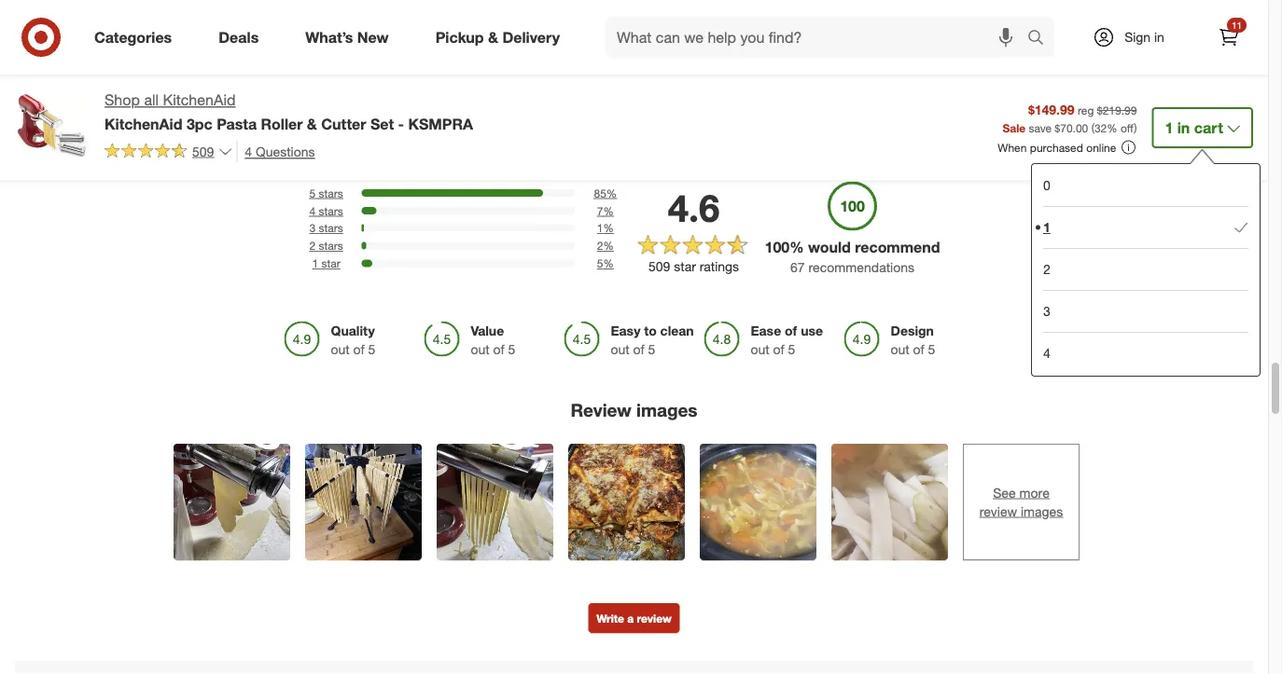 Task type: describe. For each thing, give the bounding box(es) containing it.
5 stars
[[309, 187, 343, 201]]

$149.99 reg $219.99 sale save $ 70.00 ( 32 % off )
[[1003, 101, 1137, 135]]

sign in
[[1124, 29, 1164, 45]]

sale
[[1003, 121, 1026, 135]]

5 inside easy to clean out of 5
[[648, 341, 655, 358]]

all
[[144, 91, 159, 109]]

100
[[765, 238, 790, 257]]

11
[[1232, 19, 1242, 31]]

easy
[[611, 323, 640, 339]]

images inside see more review images
[[1021, 504, 1063, 520]]

4 link
[[1043, 332, 1248, 374]]

pickup
[[435, 28, 484, 46]]

2 vertical spatial 4
[[1043, 345, 1050, 361]]

2 for 2 stars
[[309, 239, 316, 253]]

review for see more review images
[[979, 504, 1017, 520]]

design
[[891, 323, 934, 339]]

3 stars
[[309, 222, 343, 236]]

write
[[596, 612, 624, 626]]

recommendations
[[808, 259, 914, 276]]

1 horizontal spatial 3
[[1043, 303, 1050, 319]]

more
[[1020, 485, 1050, 502]]

see more review images
[[979, 485, 1063, 520]]

5 inside the quality out of 5
[[368, 341, 375, 358]]

categories link
[[78, 17, 195, 58]]

ksmpra
[[408, 115, 473, 133]]

% for 5
[[603, 257, 614, 271]]

85 %
[[594, 187, 617, 201]]

a
[[627, 612, 634, 626]]

1 for 1 in cart
[[1165, 118, 1173, 137]]

to
[[644, 323, 657, 339]]

1 horizontal spatial &
[[488, 28, 498, 46]]

recommend
[[855, 238, 940, 257]]

4 stars
[[309, 204, 343, 218]]

deals
[[219, 28, 259, 46]]

quality out of 5
[[331, 323, 375, 358]]

out for design out of 5
[[891, 341, 910, 358]]

shop all kitchenaid kitchenaid 3pc pasta roller & cutter set - ksmpra
[[105, 91, 473, 133]]

pickup & delivery
[[435, 28, 560, 46]]

out inside easy to clean out of 5
[[611, 341, 630, 358]]

clean
[[660, 323, 694, 339]]

easy to clean out of 5
[[611, 323, 694, 358]]

review for write a review
[[637, 612, 672, 626]]

2 stars
[[309, 239, 343, 253]]

2 %
[[597, 239, 614, 253]]

ease of use out of 5
[[751, 323, 823, 358]]

ratings
[[700, 259, 739, 275]]

4 questions
[[245, 143, 315, 159]]

guest review image 5 of 12, zoom in image
[[700, 445, 816, 561]]

1 link
[[1043, 206, 1248, 248]]

of left use
[[785, 323, 797, 339]]

1 in cart
[[1165, 118, 1223, 137]]

3 link
[[1043, 290, 1248, 332]]

delivery
[[502, 28, 560, 46]]

7
[[597, 204, 603, 218]]

design out of 5
[[891, 323, 935, 358]]

of down 'ease'
[[773, 341, 784, 358]]

save
[[1029, 121, 1052, 135]]

% for 100
[[790, 238, 804, 257]]

of inside design out of 5
[[913, 341, 924, 358]]

sign
[[1124, 29, 1151, 45]]

1 vertical spatial kitchenaid
[[105, 115, 182, 133]]

review images
[[571, 400, 698, 422]]

use
[[801, 323, 823, 339]]

5 inside value out of 5
[[508, 341, 515, 358]]

% for 2
[[603, 239, 614, 253]]

new
[[357, 28, 389, 46]]

5 inside ease of use out of 5
[[788, 341, 795, 358]]

when purchased online
[[998, 140, 1116, 154]]

sign in link
[[1077, 17, 1193, 58]]

of inside the quality out of 5
[[353, 341, 365, 358]]

0 link
[[1043, 164, 1248, 206]]

off
[[1121, 121, 1134, 135]]

70.00
[[1060, 121, 1088, 135]]

32
[[1094, 121, 1107, 135]]

(
[[1091, 121, 1094, 135]]

85
[[594, 187, 606, 201]]

what's
[[305, 28, 353, 46]]

questions
[[256, 143, 315, 159]]

what's new
[[305, 28, 389, 46]]

guest review image 6 of 12, zoom in image
[[831, 445, 948, 561]]

review
[[571, 400, 632, 422]]

guest review image 4 of 12, zoom in image
[[568, 445, 685, 561]]

2 link
[[1043, 248, 1248, 290]]



Task type: locate. For each thing, give the bounding box(es) containing it.
would
[[808, 238, 851, 257]]

0 horizontal spatial in
[[1154, 29, 1164, 45]]

-
[[398, 115, 404, 133]]

509 down 3pc
[[192, 143, 214, 159]]

1 vertical spatial review
[[637, 612, 672, 626]]

3
[[309, 222, 316, 236], [1043, 303, 1050, 319]]

5 out from the left
[[891, 341, 910, 358]]

out down 'ease'
[[751, 341, 770, 358]]

in for 1
[[1177, 118, 1190, 137]]

review
[[979, 504, 1017, 520], [637, 612, 672, 626]]

What can we help you find? suggestions appear below search field
[[606, 17, 1032, 58]]

1 down 0
[[1043, 219, 1050, 235]]

1 vertical spatial 4
[[309, 204, 316, 218]]

star for 509
[[674, 259, 696, 275]]

what's new link
[[289, 17, 412, 58]]

509 for 509 star ratings
[[649, 259, 670, 275]]

1 horizontal spatial 509
[[649, 259, 670, 275]]

4
[[245, 143, 252, 159], [309, 204, 316, 218], [1043, 345, 1050, 361]]

4 stars from the top
[[319, 239, 343, 253]]

% down "1 %" on the left of the page
[[603, 239, 614, 253]]

2 down 0
[[1043, 261, 1050, 277]]

value out of 5
[[471, 323, 515, 358]]

out down quality
[[331, 341, 350, 358]]

0 vertical spatial &
[[488, 28, 498, 46]]

1 stars from the top
[[319, 187, 343, 201]]

1 horizontal spatial 2
[[597, 239, 603, 253]]

categories
[[94, 28, 172, 46]]

% for 85
[[606, 187, 617, 201]]

out for value out of 5
[[471, 341, 490, 358]]

in for sign
[[1154, 29, 1164, 45]]

pasta
[[217, 115, 257, 133]]

1 horizontal spatial 4
[[309, 204, 316, 218]]

&
[[488, 28, 498, 46], [307, 115, 317, 133]]

1 in cart for kitchenaid 3pc pasta roller & cutter set - ksmpra element
[[1165, 118, 1223, 137]]

deals link
[[203, 17, 282, 58]]

5 %
[[597, 257, 614, 271]]

stars for 5 stars
[[319, 187, 343, 201]]

quality
[[331, 323, 375, 339]]

of down the value
[[493, 341, 505, 358]]

% left off
[[1107, 121, 1117, 135]]

0 horizontal spatial review
[[637, 612, 672, 626]]

$
[[1055, 121, 1060, 135]]

% up the 67
[[790, 238, 804, 257]]

out inside the quality out of 5
[[331, 341, 350, 358]]

review right a in the bottom left of the page
[[637, 612, 672, 626]]

1 out from the left
[[331, 341, 350, 358]]

2 horizontal spatial 4
[[1043, 345, 1050, 361]]

)
[[1134, 121, 1137, 135]]

stars down 4 stars
[[319, 222, 343, 236]]

% inside $149.99 reg $219.99 sale save $ 70.00 ( 32 % off )
[[1107, 121, 1117, 135]]

% up 7 %
[[606, 187, 617, 201]]

of inside easy to clean out of 5
[[633, 341, 645, 358]]

% for 7
[[603, 204, 614, 218]]

4 for 4 questions
[[245, 143, 252, 159]]

1 star
[[312, 257, 340, 271]]

online
[[1086, 140, 1116, 154]]

1 for 1 star
[[312, 257, 318, 271]]

0 horizontal spatial 509
[[192, 143, 214, 159]]

1 vertical spatial 3
[[1043, 303, 1050, 319]]

stars for 2 stars
[[319, 239, 343, 253]]

1 vertical spatial images
[[1021, 504, 1063, 520]]

review down see
[[979, 504, 1017, 520]]

purchased
[[1030, 140, 1083, 154]]

cutter
[[321, 115, 366, 133]]

see
[[993, 485, 1016, 502]]

images
[[636, 400, 698, 422], [1021, 504, 1063, 520]]

0 horizontal spatial 4
[[245, 143, 252, 159]]

509 link
[[105, 141, 233, 164]]

stars for 3 stars
[[319, 222, 343, 236]]

value
[[471, 323, 504, 339]]

1 right )
[[1165, 118, 1173, 137]]

3 out from the left
[[611, 341, 630, 358]]

out inside value out of 5
[[471, 341, 490, 358]]

0 vertical spatial 4
[[245, 143, 252, 159]]

509 right 5 %
[[649, 259, 670, 275]]

star
[[321, 257, 340, 271], [674, 259, 696, 275]]

0 horizontal spatial images
[[636, 400, 698, 422]]

3 stars from the top
[[319, 222, 343, 236]]

1 horizontal spatial review
[[979, 504, 1017, 520]]

in left cart
[[1177, 118, 1190, 137]]

% down the 2 %
[[603, 257, 614, 271]]

2 stars from the top
[[319, 204, 343, 218]]

509 for 509
[[192, 143, 214, 159]]

1 %
[[597, 222, 614, 236]]

4 out from the left
[[751, 341, 770, 358]]

out down "design"
[[891, 341, 910, 358]]

0 vertical spatial review
[[979, 504, 1017, 520]]

100 % would recommend 67 recommendations
[[765, 238, 940, 276]]

kitchenaid up 3pc
[[163, 91, 236, 109]]

guest review image 2 of 12, zoom in image
[[305, 445, 422, 561]]

1
[[1165, 118, 1173, 137], [1043, 219, 1050, 235], [597, 222, 603, 236], [312, 257, 318, 271]]

of down quality
[[353, 341, 365, 358]]

4.6
[[668, 186, 720, 232]]

of down 'to'
[[633, 341, 645, 358]]

review inside see more review images
[[979, 504, 1017, 520]]

3pc
[[187, 115, 213, 133]]

11 link
[[1208, 17, 1249, 58]]

& right pickup
[[488, 28, 498, 46]]

of inside value out of 5
[[493, 341, 505, 358]]

0 horizontal spatial 3
[[309, 222, 316, 236]]

ease
[[751, 323, 781, 339]]

stars up 1 star
[[319, 239, 343, 253]]

write a review button
[[588, 604, 680, 634]]

% inside 100 % would recommend 67 recommendations
[[790, 238, 804, 257]]

cart
[[1194, 118, 1223, 137]]

stars up 4 stars
[[319, 187, 343, 201]]

pickup & delivery link
[[420, 17, 583, 58]]

stars for 4 stars
[[319, 204, 343, 218]]

search button
[[1019, 17, 1064, 62]]

write a review
[[596, 612, 672, 626]]

2 up 1 star
[[309, 239, 316, 253]]

in
[[1154, 29, 1164, 45], [1177, 118, 1190, 137]]

509
[[192, 143, 214, 159], [649, 259, 670, 275]]

509 star ratings
[[649, 259, 739, 275]]

2 out from the left
[[471, 341, 490, 358]]

out down the value
[[471, 341, 490, 358]]

1 horizontal spatial star
[[674, 259, 696, 275]]

1 vertical spatial in
[[1177, 118, 1190, 137]]

0
[[1043, 177, 1050, 193]]

out inside ease of use out of 5
[[751, 341, 770, 358]]

in right sign
[[1154, 29, 1164, 45]]

kitchenaid down all
[[105, 115, 182, 133]]

2
[[309, 239, 316, 253], [597, 239, 603, 253], [1043, 261, 1050, 277]]

kitchenaid
[[163, 91, 236, 109], [105, 115, 182, 133]]

$219.99
[[1097, 103, 1137, 117]]

stars down 5 stars
[[319, 204, 343, 218]]

of down "design"
[[913, 341, 924, 358]]

shop
[[105, 91, 140, 109]]

1 vertical spatial &
[[307, 115, 317, 133]]

out for quality out of 5
[[331, 341, 350, 358]]

0 vertical spatial 3
[[309, 222, 316, 236]]

reg
[[1078, 103, 1094, 117]]

%
[[1107, 121, 1117, 135], [606, 187, 617, 201], [603, 204, 614, 218], [603, 222, 614, 236], [790, 238, 804, 257], [603, 239, 614, 253], [603, 257, 614, 271]]

star left the ratings
[[674, 259, 696, 275]]

7 %
[[597, 204, 614, 218]]

star down 2 stars
[[321, 257, 340, 271]]

guest review image 1 of 12, zoom in image
[[174, 445, 290, 561]]

see more review images button
[[963, 445, 1080, 561]]

1 horizontal spatial in
[[1177, 118, 1190, 137]]

4 for 4 stars
[[309, 204, 316, 218]]

set
[[370, 115, 394, 133]]

1 for 1 %
[[597, 222, 603, 236]]

2 horizontal spatial 2
[[1043, 261, 1050, 277]]

images down 'more'
[[1021, 504, 1063, 520]]

0 horizontal spatial 2
[[309, 239, 316, 253]]

0 vertical spatial kitchenaid
[[163, 91, 236, 109]]

& inside shop all kitchenaid kitchenaid 3pc pasta roller & cutter set - ksmpra
[[307, 115, 317, 133]]

0 horizontal spatial star
[[321, 257, 340, 271]]

& right roller
[[307, 115, 317, 133]]

star for 1
[[321, 257, 340, 271]]

1 down 7 at the left
[[597, 222, 603, 236]]

0 1 2 3 4
[[1043, 177, 1050, 361]]

% for 1
[[603, 222, 614, 236]]

images right review
[[636, 400, 698, 422]]

guest review image 3 of 12, zoom in image
[[437, 445, 553, 561]]

0 vertical spatial 509
[[192, 143, 214, 159]]

5 inside design out of 5
[[928, 341, 935, 358]]

out inside design out of 5
[[891, 341, 910, 358]]

0 horizontal spatial &
[[307, 115, 317, 133]]

of
[[785, 323, 797, 339], [353, 341, 365, 358], [493, 341, 505, 358], [633, 341, 645, 358], [773, 341, 784, 358], [913, 341, 924, 358]]

0 vertical spatial in
[[1154, 29, 1164, 45]]

when
[[998, 140, 1027, 154]]

$149.99
[[1028, 101, 1075, 118]]

1 vertical spatial 509
[[649, 259, 670, 275]]

1 horizontal spatial images
[[1021, 504, 1063, 520]]

image of kitchenaid 3pc pasta roller & cutter set - ksmpra image
[[15, 90, 90, 164]]

1 down 2 stars
[[312, 257, 318, 271]]

roller
[[261, 115, 303, 133]]

2 up 5 %
[[597, 239, 603, 253]]

4 questions link
[[236, 141, 315, 162]]

% down 85 %
[[603, 204, 614, 218]]

% up the 2 %
[[603, 222, 614, 236]]

out down easy
[[611, 341, 630, 358]]

67
[[790, 259, 805, 276]]

stars
[[319, 187, 343, 201], [319, 204, 343, 218], [319, 222, 343, 236], [319, 239, 343, 253]]

search
[[1019, 30, 1064, 48]]

2 for 2 %
[[597, 239, 603, 253]]

0 vertical spatial images
[[636, 400, 698, 422]]



Task type: vqa. For each thing, say whether or not it's contained in the screenshot.


